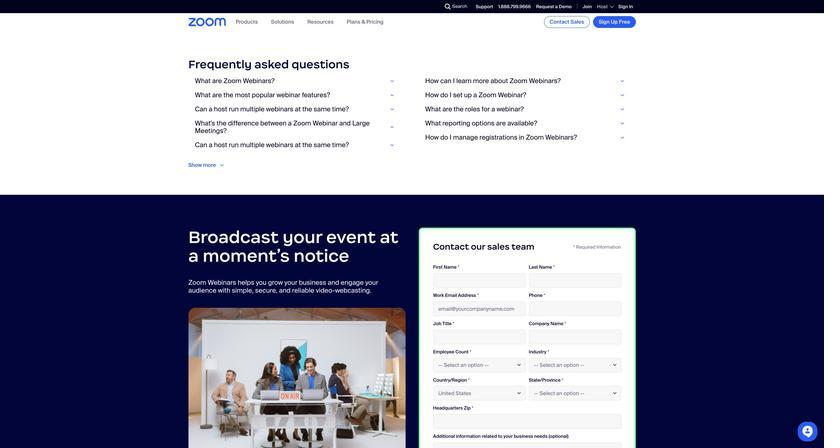 Task type: vqa. For each thing, say whether or not it's contained in the screenshot.
Contact to the right
yes



Task type: describe. For each thing, give the bounding box(es) containing it.
audience
[[188, 287, 216, 295]]

can for second can a host run multiple webinars at the same time? dropdown button from the top
[[195, 141, 207, 150]]

country/region
[[433, 378, 467, 384]]

same for second can a host run multiple webinars at the same time? dropdown button from the bottom
[[314, 105, 331, 114]]

2 run from the top
[[229, 141, 239, 150]]

options
[[472, 119, 495, 128]]

how can i learn more about zoom webinars?
[[425, 77, 561, 85]]

business inside 'zoom webinars helps you grow your business and engage your audience with simple, secure, and reliable video-webcasting.'
[[299, 279, 326, 287]]

1 time? from the top
[[332, 105, 349, 114]]

notice
[[294, 246, 349, 267]]

contact sales link
[[544, 16, 590, 28]]

what are the roles for a webinar? button
[[425, 105, 629, 114]]

plans & pricing
[[347, 19, 384, 25]]

how for how can i learn more about zoom webinars?
[[425, 77, 439, 85]]

support link
[[476, 4, 493, 9]]

contact our sales team
[[433, 242, 535, 252]]

reliable
[[292, 287, 314, 295]]

learn
[[457, 77, 472, 85]]

zoom inside 'zoom webinars helps you grow your business and engage your audience with simple, secure, and reliable video-webcasting.'
[[188, 279, 206, 287]]

sign for sign in
[[619, 4, 628, 9]]

are for roles
[[443, 105, 452, 114]]

are for webinars?
[[212, 77, 222, 85]]

broadcast
[[188, 227, 279, 248]]

industry *
[[529, 349, 549, 355]]

about
[[491, 77, 508, 85]]

what's
[[195, 119, 215, 128]]

state/province *
[[529, 378, 564, 384]]

show more
[[188, 162, 216, 169]]

job
[[433, 321, 441, 327]]

company
[[529, 321, 550, 327]]

how for how do i manage registrations in zoom webinars?
[[425, 133, 439, 142]]

contact sales
[[550, 18, 584, 25]]

what's the difference between a zoom webinar and large meetings?
[[195, 119, 370, 135]]

you
[[256, 279, 267, 287]]

webinar
[[277, 91, 301, 100]]

join
[[583, 4, 592, 9]]

sales
[[487, 242, 510, 252]]

i for set
[[450, 91, 452, 100]]

meetings?
[[195, 127, 227, 135]]

sign in link
[[619, 4, 633, 9]]

zoom up for
[[479, 91, 497, 100]]

zoom right in
[[526, 133, 544, 142]]

* right address
[[477, 293, 479, 299]]

solutions
[[271, 19, 294, 25]]

i for manage
[[450, 133, 452, 142]]

phone *
[[529, 293, 545, 299]]

what for what are zoom webinars?
[[195, 77, 211, 85]]

* right industry at bottom right
[[548, 349, 549, 355]]

your inside broadcast your event at a moment's notice
[[283, 227, 322, 248]]

our
[[471, 242, 485, 252]]

webinar
[[313, 119, 338, 128]]

needs
[[534, 434, 548, 440]]

required
[[576, 244, 596, 250]]

features?
[[302, 91, 330, 100]]

contact for contact sales
[[550, 18, 569, 25]]

demo
[[559, 4, 572, 9]]

moment's
[[203, 246, 290, 267]]

are for most
[[212, 91, 222, 100]]

resources
[[307, 19, 334, 25]]

host button
[[597, 4, 613, 10]]

1.888.799.9666 link
[[499, 4, 531, 9]]

most
[[235, 91, 250, 100]]

state/province
[[529, 378, 561, 384]]

host for second can a host run multiple webinars at the same time? dropdown button from the top
[[214, 141, 227, 150]]

business inside "contact our sales team" element
[[514, 434, 533, 440]]

work
[[433, 293, 444, 299]]

job title *
[[433, 321, 455, 327]]

can for second can a host run multiple webinars at the same time? dropdown button from the bottom
[[195, 105, 207, 114]]

up
[[464, 91, 472, 100]]

a inside what's the difference between a zoom webinar and large meetings?
[[288, 119, 292, 128]]

team
[[512, 242, 535, 252]]

how do i manage registrations in zoom webinars?
[[425, 133, 577, 142]]

work email address *
[[433, 293, 479, 299]]

what are the most popular webinar features?
[[195, 91, 330, 100]]

at for second can a host run multiple webinars at the same time? dropdown button from the top
[[295, 141, 301, 150]]

are up how do i manage registrations in zoom webinars? on the right
[[496, 119, 506, 128]]

what are zoom webinars? button
[[195, 77, 399, 85]]

information
[[456, 434, 481, 440]]

at for second can a host run multiple webinars at the same time? dropdown button from the bottom
[[295, 105, 301, 114]]

and for webinar
[[339, 119, 351, 128]]

the down features?
[[302, 105, 312, 114]]

the inside what's the difference between a zoom webinar and large meetings?
[[217, 119, 227, 128]]

available?
[[508, 119, 537, 128]]

in
[[519, 133, 525, 142]]

sign for sign up free
[[599, 18, 610, 25]]

plans & pricing link
[[347, 19, 384, 25]]

address
[[458, 293, 476, 299]]

the left most
[[224, 91, 233, 100]]

frequently
[[188, 57, 252, 72]]

first name *
[[433, 265, 459, 271]]

frequently asked questions element
[[188, 57, 636, 169]]

webinars? for how can i learn more about zoom webinars?
[[529, 77, 561, 85]]

what are the most popular webinar features? button
[[195, 91, 399, 100]]

your inside "contact our sales team" element
[[504, 434, 513, 440]]

resources button
[[307, 19, 334, 25]]

what for what are the most popular webinar features?
[[195, 91, 211, 100]]

zoom up most
[[224, 77, 241, 85]]

difference
[[228, 119, 259, 128]]

employee count *
[[433, 349, 471, 355]]

2 can a host run multiple webinars at the same time? button from the top
[[195, 141, 399, 150]]

large
[[352, 119, 370, 128]]

for
[[482, 105, 490, 114]]

country/region *
[[433, 378, 470, 384]]

information
[[597, 244, 621, 250]]

additional
[[433, 434, 455, 440]]

1 run from the top
[[229, 105, 239, 114]]

reporting
[[443, 119, 470, 128]]

pricing
[[367, 19, 384, 25]]

webinars? for how do i manage registrations in zoom webinars?
[[546, 133, 577, 142]]

and for business
[[328, 279, 339, 287]]

products button
[[236, 19, 258, 25]]

what for what are the roles for a webinar?
[[425, 105, 441, 114]]

can a host run multiple webinars at the same time? for second can a host run multiple webinars at the same time? dropdown button from the top
[[195, 141, 349, 150]]

&
[[362, 19, 365, 25]]

2 webinars from the top
[[266, 141, 293, 150]]

grow
[[268, 279, 283, 287]]



Task type: locate. For each thing, give the bounding box(es) containing it.
webinar?
[[497, 105, 524, 114]]

frequently asked questions
[[188, 57, 350, 72]]

time? up webinar
[[332, 105, 349, 114]]

what left reporting on the right top of the page
[[425, 119, 441, 128]]

to
[[498, 434, 502, 440]]

1 how from the top
[[425, 77, 439, 85]]

name right last
[[539, 265, 552, 271]]

* right title at the bottom right of the page
[[453, 321, 455, 327]]

are
[[212, 77, 222, 85], [212, 91, 222, 100], [443, 105, 452, 114], [496, 119, 506, 128]]

contact up first name *
[[433, 242, 469, 252]]

1 vertical spatial more
[[203, 162, 216, 169]]

can down meetings?
[[195, 141, 207, 150]]

host down meetings?
[[214, 141, 227, 150]]

secure,
[[255, 287, 278, 295]]

solutions button
[[271, 19, 294, 25]]

how for how do i set up a zoom webinar?
[[425, 91, 439, 100]]

1 vertical spatial at
[[295, 141, 301, 150]]

what's the difference between a zoom webinar and large meetings? button
[[195, 119, 399, 135]]

event
[[326, 227, 376, 248]]

*
[[574, 244, 575, 250], [458, 265, 459, 271], [553, 265, 555, 271], [477, 293, 479, 299], [544, 293, 545, 299], [453, 321, 455, 327], [565, 321, 566, 327], [470, 349, 471, 355], [548, 349, 549, 355], [468, 378, 470, 384], [562, 378, 564, 384], [472, 406, 474, 412]]

name for first
[[444, 265, 457, 271]]

your
[[283, 227, 322, 248], [285, 279, 297, 287], [365, 279, 378, 287], [504, 434, 513, 440]]

1 vertical spatial multiple
[[240, 141, 265, 150]]

1 vertical spatial host
[[214, 141, 227, 150]]

2 do from the top
[[440, 133, 448, 142]]

1 vertical spatial do
[[440, 133, 448, 142]]

sign in
[[619, 4, 633, 9]]

2 vertical spatial at
[[380, 227, 399, 248]]

sign up free link
[[593, 16, 636, 28]]

simple,
[[232, 287, 254, 295]]

1 do from the top
[[440, 91, 448, 100]]

i for learn
[[453, 77, 455, 85]]

1 vertical spatial can a host run multiple webinars at the same time?
[[195, 141, 349, 150]]

1 vertical spatial how
[[425, 91, 439, 100]]

at inside broadcast your event at a moment's notice
[[380, 227, 399, 248]]

and left 'reliable'
[[279, 287, 291, 295]]

business down the notice
[[299, 279, 326, 287]]

2 host from the top
[[214, 141, 227, 150]]

0 vertical spatial at
[[295, 105, 301, 114]]

zoom left the 'webinars'
[[188, 279, 206, 287]]

sign
[[619, 4, 628, 9], [599, 18, 610, 25]]

1 can a host run multiple webinars at the same time? from the top
[[195, 105, 349, 114]]

engage
[[341, 279, 364, 287]]

* left required
[[574, 244, 575, 250]]

1 vertical spatial time?
[[332, 141, 349, 150]]

0 horizontal spatial business
[[299, 279, 326, 287]]

can a host run multiple webinars at the same time? button down what are the most popular webinar features? 'dropdown button'
[[195, 105, 399, 114]]

0 vertical spatial sign
[[619, 4, 628, 9]]

* right zip
[[472, 406, 474, 412]]

and
[[339, 119, 351, 128], [328, 279, 339, 287], [279, 287, 291, 295]]

1 vertical spatial contact
[[433, 242, 469, 252]]

1 horizontal spatial sign
[[619, 4, 628, 9]]

zoom inside what's the difference between a zoom webinar and large meetings?
[[293, 119, 311, 128]]

are down frequently at the top
[[212, 77, 222, 85]]

2 vertical spatial i
[[450, 133, 452, 142]]

can
[[440, 77, 452, 85]]

what down can
[[425, 105, 441, 114]]

* required information
[[574, 244, 621, 250]]

show more button
[[188, 162, 229, 169]]

what down frequently at the top
[[195, 77, 211, 85]]

more right show
[[203, 162, 216, 169]]

1 horizontal spatial business
[[514, 434, 533, 440]]

1 vertical spatial can
[[195, 141, 207, 150]]

request
[[536, 4, 554, 9]]

can a host run multiple webinars at the same time? down what's the difference between a zoom webinar and large meetings?
[[195, 141, 349, 150]]

host
[[597, 4, 608, 10]]

how
[[425, 77, 439, 85], [425, 91, 439, 100], [425, 133, 439, 142]]

broadcast your event at a moment's notice
[[188, 227, 399, 267]]

2 can from the top
[[195, 141, 207, 150]]

webinars down what's the difference between a zoom webinar and large meetings?
[[266, 141, 293, 150]]

contact our sales team element
[[419, 228, 636, 449]]

sign left in
[[619, 4, 628, 9]]

contact inside "link"
[[550, 18, 569, 25]]

search image
[[445, 4, 451, 10], [445, 4, 451, 10]]

* right phone
[[544, 293, 545, 299]]

2 can a host run multiple webinars at the same time? from the top
[[195, 141, 349, 150]]

do for set
[[440, 91, 448, 100]]

same for second can a host run multiple webinars at the same time? dropdown button from the top
[[314, 141, 331, 150]]

i left manage
[[450, 133, 452, 142]]

1 vertical spatial can a host run multiple webinars at the same time? button
[[195, 141, 399, 150]]

what are the roles for a webinar?
[[425, 105, 524, 114]]

contact for contact our sales team
[[433, 242, 469, 252]]

zoom left webinar
[[293, 119, 311, 128]]

sales
[[571, 18, 584, 25]]

do left set
[[440, 91, 448, 100]]

sign inside sign up free link
[[599, 18, 610, 25]]

can a host run multiple webinars at the same time? button
[[195, 105, 399, 114], [195, 141, 399, 150]]

1 webinars from the top
[[266, 105, 293, 114]]

and left the engage
[[328, 279, 339, 287]]

with
[[218, 287, 230, 295]]

webinar?
[[498, 91, 526, 100]]

related
[[482, 434, 497, 440]]

are down 'what are zoom webinars?'
[[212, 91, 222, 100]]

multiple up difference
[[240, 105, 265, 114]]

zip
[[464, 406, 471, 412]]

sign left the up
[[599, 18, 610, 25]]

popular
[[252, 91, 275, 100]]

do down reporting on the right top of the page
[[440, 133, 448, 142]]

0 horizontal spatial contact
[[433, 242, 469, 252]]

1.888.799.9666
[[499, 4, 531, 9]]

name for company
[[551, 321, 564, 327]]

company name *
[[529, 321, 566, 327]]

1 can from the top
[[195, 105, 207, 114]]

webinars up between
[[266, 105, 293, 114]]

how can i learn more about zoom webinars? button
[[425, 77, 629, 85]]

i left set
[[450, 91, 452, 100]]

last name *
[[529, 265, 555, 271]]

phone
[[529, 293, 543, 299]]

the right what's
[[217, 119, 227, 128]]

can a host run multiple webinars at the same time? up between
[[195, 105, 349, 114]]

1 same from the top
[[314, 105, 331, 114]]

time?
[[332, 105, 349, 114], [332, 141, 349, 150]]

None text field
[[529, 274, 621, 288], [433, 415, 621, 430], [529, 274, 621, 288], [433, 415, 621, 430]]

* right company
[[565, 321, 566, 327]]

multiple for second can a host run multiple webinars at the same time? dropdown button from the bottom
[[240, 105, 265, 114]]

time? down webinar
[[332, 141, 349, 150]]

(optional)
[[549, 434, 569, 440]]

video-
[[316, 287, 335, 295]]

* right count
[[470, 349, 471, 355]]

webinars?
[[243, 77, 275, 85], [529, 77, 561, 85], [546, 133, 577, 142]]

support
[[476, 4, 493, 9]]

in
[[629, 4, 633, 9]]

what up what's
[[195, 91, 211, 100]]

zoom webinars helps you grow your business and engage your audience with simple, secure, and reliable video-webcasting.
[[188, 279, 378, 295]]

additional information related to your business needs (optional)
[[433, 434, 569, 440]]

0 vertical spatial multiple
[[240, 105, 265, 114]]

host up what's
[[214, 105, 227, 114]]

a inside broadcast your event at a moment's notice
[[188, 246, 199, 267]]

can a host run multiple webinars at the same time? button down what's the difference between a zoom webinar and large meetings? dropdown button
[[195, 141, 399, 150]]

can a host run multiple webinars at the same time? for second can a host run multiple webinars at the same time? dropdown button from the bottom
[[195, 105, 349, 114]]

0 horizontal spatial more
[[203, 162, 216, 169]]

the left roles
[[454, 105, 464, 114]]

set
[[453, 91, 463, 100]]

1 multiple from the top
[[240, 105, 265, 114]]

run down difference
[[229, 141, 239, 150]]

0 vertical spatial can a host run multiple webinars at the same time?
[[195, 105, 349, 114]]

multiple for second can a host run multiple webinars at the same time? dropdown button from the top
[[240, 141, 265, 150]]

1 vertical spatial business
[[514, 434, 533, 440]]

* right "state/province"
[[562, 378, 564, 384]]

i right can
[[453, 77, 455, 85]]

asked
[[255, 57, 289, 72]]

what for what reporting options are available?
[[425, 119, 441, 128]]

search
[[452, 3, 467, 9]]

same
[[314, 105, 331, 114], [314, 141, 331, 150]]

title
[[443, 321, 452, 327]]

None text field
[[433, 274, 526, 288], [529, 302, 621, 317], [433, 330, 526, 345], [529, 330, 621, 345], [433, 274, 526, 288], [529, 302, 621, 317], [433, 330, 526, 345], [529, 330, 621, 345]]

0 vertical spatial how
[[425, 77, 439, 85]]

host
[[214, 105, 227, 114], [214, 141, 227, 150]]

same down webinar
[[314, 141, 331, 150]]

customer service agents image
[[188, 308, 406, 449]]

0 vertical spatial webinars
[[266, 105, 293, 114]]

what are zoom webinars?
[[195, 77, 275, 85]]

do for manage
[[440, 133, 448, 142]]

what
[[195, 77, 211, 85], [195, 91, 211, 100], [425, 105, 441, 114], [425, 119, 441, 128]]

headquarters
[[433, 406, 463, 412]]

the down what's the difference between a zoom webinar and large meetings? dropdown button
[[302, 141, 312, 150]]

0 vertical spatial same
[[314, 105, 331, 114]]

request a demo link
[[536, 4, 572, 9]]

2 how from the top
[[425, 91, 439, 100]]

can a host run multiple webinars at the same time?
[[195, 105, 349, 114], [195, 141, 349, 150]]

run down most
[[229, 105, 239, 114]]

3 how from the top
[[425, 133, 439, 142]]

zoom up webinar?
[[510, 77, 528, 85]]

more up how do i set up a zoom webinar?
[[473, 77, 489, 85]]

name right first
[[444, 265, 457, 271]]

manage
[[453, 133, 478, 142]]

plans
[[347, 19, 360, 25]]

1 vertical spatial i
[[450, 91, 452, 100]]

i
[[453, 77, 455, 85], [450, 91, 452, 100], [450, 133, 452, 142]]

* right last
[[553, 265, 555, 271]]

2 vertical spatial how
[[425, 133, 439, 142]]

and left "large"
[[339, 119, 351, 128]]

contact
[[550, 18, 569, 25], [433, 242, 469, 252]]

and inside what's the difference between a zoom webinar and large meetings?
[[339, 119, 351, 128]]

1 vertical spatial run
[[229, 141, 239, 150]]

email@yourcompanyname.com text field
[[433, 302, 526, 317]]

business left needs
[[514, 434, 533, 440]]

1 can a host run multiple webinars at the same time? button from the top
[[195, 105, 399, 114]]

0 vertical spatial more
[[473, 77, 489, 85]]

0 vertical spatial business
[[299, 279, 326, 287]]

name for last
[[539, 265, 552, 271]]

2 multiple from the top
[[240, 141, 265, 150]]

0 vertical spatial run
[[229, 105, 239, 114]]

multiple down difference
[[240, 141, 265, 150]]

sign up free
[[599, 18, 630, 25]]

headquarters zip *
[[433, 406, 474, 412]]

0 vertical spatial host
[[214, 105, 227, 114]]

None search field
[[421, 1, 446, 12]]

same up webinar
[[314, 105, 331, 114]]

can up what's
[[195, 105, 207, 114]]

zoom logo image
[[188, 18, 226, 26]]

* right first
[[458, 265, 459, 271]]

0 vertical spatial i
[[453, 77, 455, 85]]

name right company
[[551, 321, 564, 327]]

1 horizontal spatial more
[[473, 77, 489, 85]]

0 vertical spatial can a host run multiple webinars at the same time? button
[[195, 105, 399, 114]]

are up reporting on the right top of the page
[[443, 105, 452, 114]]

industry
[[529, 349, 547, 355]]

what reporting options are available? button
[[425, 119, 629, 128]]

0 vertical spatial do
[[440, 91, 448, 100]]

1 vertical spatial same
[[314, 141, 331, 150]]

1 vertical spatial sign
[[599, 18, 610, 25]]

host for second can a host run multiple webinars at the same time? dropdown button from the bottom
[[214, 105, 227, 114]]

0 vertical spatial contact
[[550, 18, 569, 25]]

0 horizontal spatial sign
[[599, 18, 610, 25]]

roles
[[465, 105, 480, 114]]

1 horizontal spatial contact
[[550, 18, 569, 25]]

0 vertical spatial can
[[195, 105, 207, 114]]

count
[[456, 349, 469, 355]]

contact down the request a demo
[[550, 18, 569, 25]]

* right country/region
[[468, 378, 470, 384]]

webinars
[[208, 279, 236, 287]]

1 host from the top
[[214, 105, 227, 114]]

2 same from the top
[[314, 141, 331, 150]]

1 vertical spatial webinars
[[266, 141, 293, 150]]

0 vertical spatial time?
[[332, 105, 349, 114]]

2 time? from the top
[[332, 141, 349, 150]]



